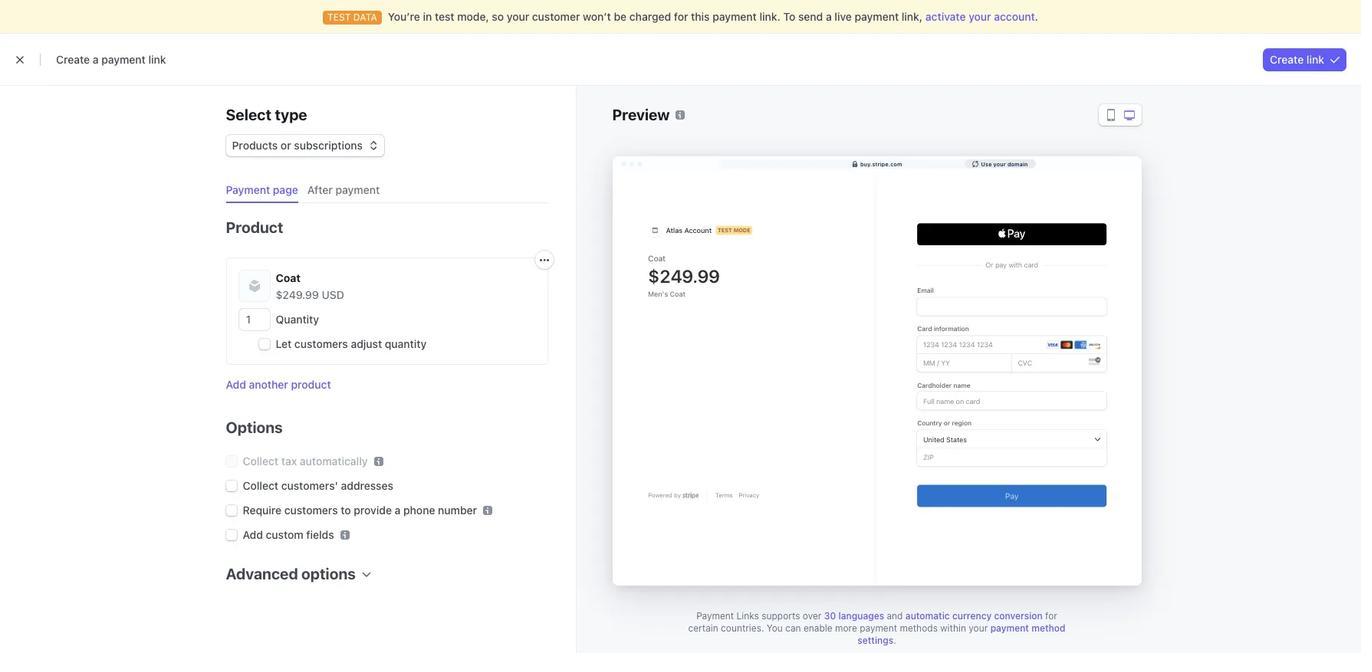 Task type: locate. For each thing, give the bounding box(es) containing it.
.
[[1036, 10, 1039, 23], [894, 635, 897, 647]]

2 vertical spatial a
[[395, 504, 401, 517]]

collect for collect tax automatically
[[243, 455, 279, 468]]

1 vertical spatial payment
[[697, 611, 734, 622]]

1 vertical spatial collect
[[243, 480, 279, 493]]

enable
[[804, 623, 833, 635]]

your down automatic currency conversion link
[[969, 623, 988, 635]]

product
[[291, 378, 331, 391]]

collect
[[243, 455, 279, 468], [243, 480, 279, 493]]

use your domain
[[982, 161, 1029, 167]]

add down require
[[243, 529, 263, 542]]

usd
[[322, 288, 344, 302]]

so
[[492, 10, 504, 23]]

your right activate
[[969, 10, 992, 23]]

link,
[[902, 10, 923, 23]]

1 horizontal spatial for
[[1046, 611, 1058, 622]]

payment inside button
[[336, 183, 380, 196]]

0 horizontal spatial link
[[148, 53, 166, 66]]

after payment
[[308, 183, 380, 196]]

customers for require
[[284, 504, 338, 517]]

0 horizontal spatial .
[[894, 635, 897, 647]]

send
[[799, 10, 823, 23]]

payment left page
[[226, 183, 270, 196]]

your inside button
[[994, 161, 1006, 167]]

buy.stripe.com
[[861, 161, 903, 167]]

1 vertical spatial add
[[243, 529, 263, 542]]

products or subscriptions
[[232, 139, 363, 152]]

payment links supports over 30 languages and automatic currency conversion
[[697, 611, 1043, 622]]

test
[[435, 10, 455, 23]]

for inside for certain countries. you can enable more payment methods within your
[[1046, 611, 1058, 622]]

1 horizontal spatial link
[[1307, 53, 1325, 66]]

payment method settings
[[858, 623, 1066, 647]]

countries.
[[721, 623, 765, 635]]

a
[[826, 10, 832, 23], [93, 53, 99, 66], [395, 504, 401, 517]]

collect left the tax
[[243, 455, 279, 468]]

payment for payment links supports over 30 languages and automatic currency conversion
[[697, 611, 734, 622]]

quantity
[[276, 313, 319, 326]]

your right "use"
[[994, 161, 1006, 167]]

payment up certain
[[697, 611, 734, 622]]

payment
[[713, 10, 757, 23], [855, 10, 899, 23], [101, 53, 146, 66], [336, 183, 380, 196], [860, 623, 898, 635], [991, 623, 1030, 635]]

0 vertical spatial customers
[[295, 338, 348, 351]]

custom
[[266, 529, 304, 542]]

payment method settings link
[[858, 623, 1066, 647]]

product
[[226, 219, 283, 236]]

1 vertical spatial a
[[93, 53, 99, 66]]

another
[[249, 378, 288, 391]]

payment link settings tab list
[[220, 178, 548, 203]]

1 horizontal spatial .
[[1036, 10, 1039, 23]]

1 horizontal spatial a
[[395, 504, 401, 517]]

provide
[[354, 504, 392, 517]]

methods
[[900, 623, 938, 635]]

0 horizontal spatial create
[[56, 53, 90, 66]]

create
[[56, 53, 90, 66], [1271, 53, 1305, 66]]

add for add another product
[[226, 378, 246, 391]]

over
[[803, 611, 822, 622]]

add
[[226, 378, 246, 391], [243, 529, 263, 542]]

create for create link
[[1271, 53, 1305, 66]]

you're
[[388, 10, 420, 23]]

1 horizontal spatial create
[[1271, 53, 1305, 66]]

more
[[836, 623, 858, 635]]

create inside button
[[1271, 53, 1305, 66]]

customers down customers'
[[284, 504, 338, 517]]

products or subscriptions button
[[226, 132, 384, 157]]

number
[[438, 504, 477, 517]]

1 vertical spatial customers
[[284, 504, 338, 517]]

0 horizontal spatial a
[[93, 53, 99, 66]]

languages
[[839, 611, 885, 622]]

2 create from the left
[[1271, 53, 1305, 66]]

payment inside payment page button
[[226, 183, 270, 196]]

link inside button
[[1307, 53, 1325, 66]]

this
[[691, 10, 710, 23]]

be
[[614, 10, 627, 23]]

your
[[507, 10, 530, 23], [969, 10, 992, 23], [994, 161, 1006, 167], [969, 623, 988, 635]]

within
[[941, 623, 967, 635]]

tax
[[281, 455, 297, 468]]

collect up require
[[243, 480, 279, 493]]

create link
[[1271, 53, 1325, 66]]

add inside button
[[226, 378, 246, 391]]

let customers adjust quantity
[[276, 338, 427, 351]]

1 horizontal spatial payment
[[697, 611, 734, 622]]

0 vertical spatial a
[[826, 10, 832, 23]]

1 vertical spatial for
[[1046, 611, 1058, 622]]

customers down 'quantity'
[[295, 338, 348, 351]]

0 vertical spatial for
[[674, 10, 689, 23]]

conversion
[[995, 611, 1043, 622]]

30
[[825, 611, 837, 622]]

payment inside for certain countries. you can enable more payment methods within your
[[860, 623, 898, 635]]

1 collect from the top
[[243, 455, 279, 468]]

fields
[[306, 529, 334, 542]]

customers for let
[[295, 338, 348, 351]]

0 horizontal spatial payment
[[226, 183, 270, 196]]

payment
[[226, 183, 270, 196], [697, 611, 734, 622]]

2 collect from the top
[[243, 480, 279, 493]]

to
[[341, 504, 351, 517]]

charged
[[630, 10, 672, 23]]

in
[[423, 10, 432, 23]]

0 vertical spatial collect
[[243, 455, 279, 468]]

add for add custom fields
[[243, 529, 263, 542]]

for up method
[[1046, 611, 1058, 622]]

link.
[[760, 10, 781, 23]]

0 vertical spatial add
[[226, 378, 246, 391]]

svg image
[[540, 256, 549, 265]]

payment for payment page
[[226, 183, 270, 196]]

0 vertical spatial payment
[[226, 183, 270, 196]]

link
[[148, 53, 166, 66], [1307, 53, 1325, 66]]

add left another
[[226, 378, 246, 391]]

for left this
[[674, 10, 689, 23]]

automatic currency conversion link
[[906, 611, 1043, 622]]

add another product button
[[226, 377, 331, 393]]

1 create from the left
[[56, 53, 90, 66]]

2 link from the left
[[1307, 53, 1325, 66]]

certain
[[689, 623, 719, 635]]



Task type: describe. For each thing, give the bounding box(es) containing it.
subscriptions
[[294, 139, 363, 152]]

1 link from the left
[[148, 53, 166, 66]]

coat $249.99 usd
[[276, 272, 344, 302]]

let
[[276, 338, 292, 351]]

select
[[226, 106, 272, 124]]

advanced options button
[[220, 555, 371, 585]]

payment inside payment method settings
[[991, 623, 1030, 635]]

currency
[[953, 611, 992, 622]]

select type
[[226, 106, 307, 124]]

add another product
[[226, 378, 331, 391]]

activate
[[926, 10, 966, 23]]

for certain countries. you can enable more payment methods within your
[[689, 611, 1058, 635]]

you
[[767, 623, 783, 635]]

create a payment link
[[56, 53, 166, 66]]

options
[[226, 419, 283, 437]]

domain
[[1008, 161, 1029, 167]]

payment page tab panel
[[214, 203, 554, 607]]

2 horizontal spatial a
[[826, 10, 832, 23]]

Quantity number field
[[239, 309, 270, 331]]

create link button
[[1265, 48, 1347, 71]]

options
[[302, 565, 356, 583]]

automatic
[[906, 611, 950, 622]]

customers'
[[281, 480, 338, 493]]

you're in test mode, so your customer won't be charged for this payment link. to send a live payment link, activate your account .
[[388, 10, 1039, 23]]

0 horizontal spatial for
[[674, 10, 689, 23]]

a inside tab panel
[[395, 504, 401, 517]]

links
[[737, 611, 759, 622]]

addresses
[[341, 480, 394, 493]]

payment page button
[[220, 178, 308, 203]]

or
[[281, 139, 291, 152]]

use your domain button
[[966, 160, 1036, 168]]

require
[[243, 504, 282, 517]]

type
[[275, 106, 307, 124]]

your inside for certain countries. you can enable more payment methods within your
[[969, 623, 988, 635]]

30 languages link
[[825, 611, 885, 622]]

page
[[273, 183, 298, 196]]

live
[[835, 10, 852, 23]]

adjust
[[351, 338, 382, 351]]

won't
[[583, 10, 611, 23]]

create for create a payment link
[[56, 53, 90, 66]]

can
[[786, 623, 801, 635]]

0 vertical spatial .
[[1036, 10, 1039, 23]]

after payment button
[[301, 178, 389, 203]]

settings
[[858, 635, 894, 647]]

collect for collect customers' addresses
[[243, 480, 279, 493]]

and
[[887, 611, 903, 622]]

your right the so
[[507, 10, 530, 23]]

collect tax automatically
[[243, 455, 368, 468]]

coat
[[276, 272, 301, 285]]

method
[[1032, 623, 1066, 635]]

activate your account link
[[926, 10, 1036, 23]]

to
[[784, 10, 796, 23]]

account
[[995, 10, 1036, 23]]

advanced
[[226, 565, 298, 583]]

add custom fields
[[243, 529, 334, 542]]

advanced options
[[226, 565, 356, 583]]

customer
[[532, 10, 580, 23]]

1 vertical spatial .
[[894, 635, 897, 647]]

products
[[232, 139, 278, 152]]

mode,
[[457, 10, 489, 23]]

payment page
[[226, 183, 298, 196]]

$249.99
[[276, 288, 319, 302]]

use
[[982, 161, 992, 167]]

quantity
[[385, 338, 427, 351]]

phone
[[404, 504, 435, 517]]

preview
[[613, 106, 670, 124]]

supports
[[762, 611, 801, 622]]

automatically
[[300, 455, 368, 468]]

after
[[308, 183, 333, 196]]

collect customers' addresses
[[243, 480, 394, 493]]

require customers to provide a phone number
[[243, 504, 477, 517]]



Task type: vqa. For each thing, say whether or not it's contained in the screenshot.
'Developers' link
no



